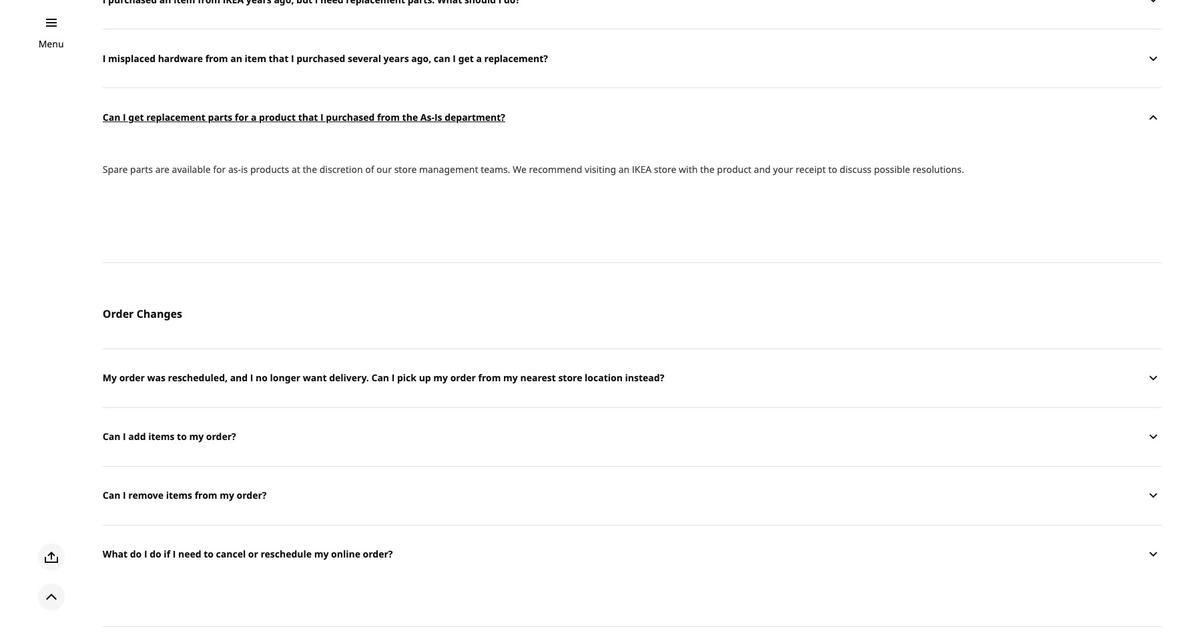Task type: locate. For each thing, give the bounding box(es) containing it.
do left if at the bottom left of page
[[150, 548, 161, 561]]

can i get replacement parts for a product that i purchased from the as-is department?
[[103, 111, 505, 123]]

1 vertical spatial to
[[177, 430, 187, 443]]

from
[[205, 52, 228, 64], [377, 111, 400, 123], [478, 372, 501, 384], [195, 489, 217, 502]]

i left no
[[250, 372, 253, 384]]

1 vertical spatial for
[[213, 163, 226, 176]]

can inside "dropdown button"
[[103, 430, 120, 443]]

0 vertical spatial product
[[259, 111, 296, 123]]

order? inside 'dropdown button'
[[363, 548, 393, 561]]

to
[[829, 163, 838, 176], [177, 430, 187, 443], [204, 548, 214, 561]]

for up "is"
[[235, 111, 249, 123]]

1 vertical spatial order?
[[237, 489, 267, 502]]

i left add
[[123, 430, 126, 443]]

items inside "dropdown button"
[[148, 430, 175, 443]]

1 horizontal spatial do
[[150, 548, 161, 561]]

menu button
[[38, 37, 64, 51]]

get
[[458, 52, 474, 64], [128, 111, 144, 123]]

my down rescheduled,
[[189, 430, 204, 443]]

1 horizontal spatial order
[[451, 372, 476, 384]]

delivery.
[[329, 372, 369, 384]]

0 vertical spatial and
[[754, 163, 771, 176]]

parts inside dropdown button
[[208, 111, 233, 123]]

need
[[178, 548, 201, 561]]

order? down rescheduled,
[[206, 430, 236, 443]]

resolutions.
[[913, 163, 964, 176]]

0 horizontal spatial an
[[231, 52, 242, 64]]

pick
[[397, 372, 417, 384]]

remove
[[128, 489, 164, 502]]

the
[[402, 111, 418, 123], [303, 163, 317, 176], [700, 163, 715, 176]]

1 do from the left
[[130, 548, 142, 561]]

purchased
[[297, 52, 345, 64], [326, 111, 375, 123]]

get right can
[[458, 52, 474, 64]]

parts left are
[[130, 163, 153, 176]]

1 horizontal spatial product
[[717, 163, 752, 176]]

0 horizontal spatial get
[[128, 111, 144, 123]]

at
[[292, 163, 300, 176]]

an left ikea
[[619, 163, 630, 176]]

2 vertical spatial order?
[[363, 548, 393, 561]]

2 horizontal spatial order?
[[363, 548, 393, 561]]

order? up or
[[237, 489, 267, 502]]

1 horizontal spatial that
[[298, 111, 318, 123]]

order right up
[[451, 372, 476, 384]]

rotate 180 image
[[1146, 109, 1162, 125]]

or
[[248, 548, 258, 561]]

0 vertical spatial for
[[235, 111, 249, 123]]

2 horizontal spatial the
[[700, 163, 715, 176]]

to right receipt
[[829, 163, 838, 176]]

0 vertical spatial items
[[148, 430, 175, 443]]

spare
[[103, 163, 128, 176]]

order? for can i remove items from my order?
[[237, 489, 267, 502]]

possible
[[874, 163, 911, 176]]

1 horizontal spatial to
[[204, 548, 214, 561]]

for left as-
[[213, 163, 226, 176]]

my up 'cancel' at left bottom
[[220, 489, 234, 502]]

2 order from the left
[[451, 372, 476, 384]]

my order was rescheduled, and i no longer want delivery. can i pick up my order from my nearest store location instead? button
[[103, 349, 1162, 407]]

store right our
[[394, 163, 417, 176]]

store left with
[[654, 163, 677, 176]]

our
[[377, 163, 392, 176]]

0 horizontal spatial do
[[130, 548, 142, 561]]

that up "at"
[[298, 111, 318, 123]]

parts
[[208, 111, 233, 123], [130, 163, 153, 176]]

store
[[394, 163, 417, 176], [654, 163, 677, 176], [559, 372, 583, 384]]

with
[[679, 163, 698, 176]]

to right "need"
[[204, 548, 214, 561]]

1 vertical spatial items
[[166, 489, 192, 502]]

0 horizontal spatial to
[[177, 430, 187, 443]]

an
[[231, 52, 242, 64], [619, 163, 630, 176]]

an left item
[[231, 52, 242, 64]]

a up products
[[251, 111, 257, 123]]

1 order from the left
[[119, 372, 145, 384]]

longer
[[270, 372, 301, 384]]

i
[[103, 52, 106, 64], [291, 52, 294, 64], [453, 52, 456, 64], [123, 111, 126, 123], [321, 111, 324, 123], [250, 372, 253, 384], [392, 372, 395, 384], [123, 430, 126, 443], [123, 489, 126, 502], [144, 548, 147, 561], [173, 548, 176, 561]]

the left as-
[[402, 111, 418, 123]]

1 vertical spatial and
[[230, 372, 248, 384]]

1 horizontal spatial and
[[754, 163, 771, 176]]

2 vertical spatial to
[[204, 548, 214, 561]]

the right with
[[700, 163, 715, 176]]

order? inside dropdown button
[[237, 489, 267, 502]]

from left nearest
[[478, 372, 501, 384]]

purchased left several
[[297, 52, 345, 64]]

items inside dropdown button
[[166, 489, 192, 502]]

1 horizontal spatial parts
[[208, 111, 233, 123]]

order? right online on the left
[[363, 548, 393, 561]]

and left no
[[230, 372, 248, 384]]

0 horizontal spatial parts
[[130, 163, 153, 176]]

order?
[[206, 430, 236, 443], [237, 489, 267, 502], [363, 548, 393, 561]]

discuss
[[840, 163, 872, 176]]

add
[[128, 430, 146, 443]]

1 horizontal spatial get
[[458, 52, 474, 64]]

product right with
[[717, 163, 752, 176]]

1 horizontal spatial an
[[619, 163, 630, 176]]

0 horizontal spatial product
[[259, 111, 296, 123]]

1 vertical spatial parts
[[130, 163, 153, 176]]

to right add
[[177, 430, 187, 443]]

a right can
[[476, 52, 482, 64]]

instead?
[[625, 372, 665, 384]]

parts right replacement
[[208, 111, 233, 123]]

that right item
[[269, 52, 289, 64]]

items right remove
[[166, 489, 192, 502]]

items
[[148, 430, 175, 443], [166, 489, 192, 502]]

1 horizontal spatial the
[[402, 111, 418, 123]]

my left online on the left
[[314, 548, 329, 561]]

the right "at"
[[303, 163, 317, 176]]

1 vertical spatial get
[[128, 111, 144, 123]]

product
[[259, 111, 296, 123], [717, 163, 752, 176]]

discretion
[[320, 163, 363, 176]]

to inside 'dropdown button'
[[204, 548, 214, 561]]

0 vertical spatial order?
[[206, 430, 236, 443]]

1 horizontal spatial for
[[235, 111, 249, 123]]

teams.
[[481, 163, 511, 176]]

0 horizontal spatial order
[[119, 372, 145, 384]]

that
[[269, 52, 289, 64], [298, 111, 318, 123]]

1 horizontal spatial a
[[476, 52, 482, 64]]

0 vertical spatial that
[[269, 52, 289, 64]]

order? for can i add items to my order?
[[206, 430, 236, 443]]

can left add
[[103, 430, 120, 443]]

nearest
[[520, 372, 556, 384]]

1 horizontal spatial order?
[[237, 489, 267, 502]]

my
[[434, 372, 448, 384], [504, 372, 518, 384], [189, 430, 204, 443], [220, 489, 234, 502], [314, 548, 329, 561]]

i left remove
[[123, 489, 126, 502]]

reschedule
[[261, 548, 312, 561]]

0 horizontal spatial order?
[[206, 430, 236, 443]]

receipt
[[796, 163, 826, 176]]

products
[[250, 163, 289, 176]]

my inside 'dropdown button'
[[314, 548, 329, 561]]

as-
[[421, 111, 435, 123]]

i right if at the bottom left of page
[[173, 548, 176, 561]]

my inside "dropdown button"
[[189, 430, 204, 443]]

items right add
[[148, 430, 175, 443]]

0 horizontal spatial a
[[251, 111, 257, 123]]

do
[[130, 548, 142, 561], [150, 548, 161, 561]]

1 vertical spatial purchased
[[326, 111, 375, 123]]

0 vertical spatial an
[[231, 52, 242, 64]]

from right hardware
[[205, 52, 228, 64]]

0 horizontal spatial for
[[213, 163, 226, 176]]

can up spare
[[103, 111, 120, 123]]

i left misplaced
[[103, 52, 106, 64]]

and
[[754, 163, 771, 176], [230, 372, 248, 384]]

product inside dropdown button
[[259, 111, 296, 123]]

0 horizontal spatial that
[[269, 52, 289, 64]]

1 vertical spatial a
[[251, 111, 257, 123]]

order right my
[[119, 372, 145, 384]]

can left remove
[[103, 489, 120, 502]]

purchased up discretion
[[326, 111, 375, 123]]

1 vertical spatial product
[[717, 163, 752, 176]]

0 vertical spatial parts
[[208, 111, 233, 123]]

my
[[103, 372, 117, 384]]

and left the your
[[754, 163, 771, 176]]

product up products
[[259, 111, 296, 123]]

what
[[103, 548, 128, 561]]

order? inside "dropdown button"
[[206, 430, 236, 443]]

0 vertical spatial to
[[829, 163, 838, 176]]

can
[[103, 111, 120, 123], [372, 372, 389, 384], [103, 430, 120, 443], [103, 489, 120, 502]]

for
[[235, 111, 249, 123], [213, 163, 226, 176]]

department?
[[445, 111, 505, 123]]

order
[[119, 372, 145, 384], [451, 372, 476, 384]]

my right up
[[434, 372, 448, 384]]

rescheduled,
[[168, 372, 228, 384]]

do right the what
[[130, 548, 142, 561]]

can i remove items from my order? button
[[103, 466, 1162, 525]]

a
[[476, 52, 482, 64], [251, 111, 257, 123]]

0 vertical spatial a
[[476, 52, 482, 64]]

0 vertical spatial purchased
[[297, 52, 345, 64]]

1 horizontal spatial store
[[559, 372, 583, 384]]

i inside "dropdown button"
[[123, 430, 126, 443]]

store right nearest
[[559, 372, 583, 384]]

up
[[419, 372, 431, 384]]

0 horizontal spatial and
[[230, 372, 248, 384]]

are
[[155, 163, 170, 176]]

i right item
[[291, 52, 294, 64]]

visiting
[[585, 163, 616, 176]]

get left replacement
[[128, 111, 144, 123]]



Task type: describe. For each thing, give the bounding box(es) containing it.
cancel
[[216, 548, 246, 561]]

was
[[147, 372, 166, 384]]

is
[[435, 111, 442, 123]]

i left if at the bottom left of page
[[144, 548, 147, 561]]

ago,
[[411, 52, 432, 64]]

what do i do if i need to cancel or reschedule my online order? button
[[103, 525, 1162, 584]]

as-
[[228, 163, 241, 176]]

can
[[434, 52, 451, 64]]

can i remove items from my order?
[[103, 489, 267, 502]]

years
[[384, 52, 409, 64]]

replacement
[[146, 111, 206, 123]]

management
[[419, 163, 478, 176]]

location
[[585, 372, 623, 384]]

from right remove
[[195, 489, 217, 502]]

items for add
[[148, 430, 175, 443]]

i left pick
[[392, 372, 395, 384]]

can for can i remove items from my order?
[[103, 489, 120, 502]]

changes
[[137, 306, 182, 321]]

spare parts are available for as-is products at the discretion of our store management teams. we recommend visiting an ikea store with the product and your receipt to discuss possible resolutions.
[[103, 163, 964, 176]]

available
[[172, 163, 211, 176]]

can i add items to my order? button
[[103, 407, 1162, 466]]

0 horizontal spatial the
[[303, 163, 317, 176]]

can left pick
[[372, 372, 389, 384]]

i left replacement
[[123, 111, 126, 123]]

your
[[773, 163, 794, 176]]

if
[[164, 548, 170, 561]]

order
[[103, 306, 134, 321]]

i misplaced hardware from an item that i purchased several years ago, can i get a replacement?
[[103, 52, 548, 64]]

from left as-
[[377, 111, 400, 123]]

online
[[331, 548, 361, 561]]

what do i do if i need to cancel or reschedule my online order?
[[103, 548, 393, 561]]

is
[[241, 163, 248, 176]]

of
[[365, 163, 374, 176]]

can i get replacement parts for a product that i purchased from the as-is department? button
[[103, 87, 1162, 146]]

and inside dropdown button
[[230, 372, 248, 384]]

we
[[513, 163, 527, 176]]

2 do from the left
[[150, 548, 161, 561]]

my order was rescheduled, and i no longer want delivery. can i pick up my order from my nearest store location instead?
[[103, 372, 665, 384]]

i misplaced hardware from an item that i purchased several years ago, can i get a replacement? button
[[103, 29, 1162, 87]]

0 vertical spatial get
[[458, 52, 474, 64]]

can for can i get replacement parts for a product that i purchased from the as-is department?
[[103, 111, 120, 123]]

my left nearest
[[504, 372, 518, 384]]

several
[[348, 52, 381, 64]]

2 horizontal spatial store
[[654, 163, 677, 176]]

order changes
[[103, 306, 182, 321]]

item
[[245, 52, 266, 64]]

want
[[303, 372, 327, 384]]

for inside dropdown button
[[235, 111, 249, 123]]

replacement?
[[484, 52, 548, 64]]

menu
[[38, 37, 64, 50]]

store inside dropdown button
[[559, 372, 583, 384]]

misplaced
[[108, 52, 156, 64]]

i right can
[[453, 52, 456, 64]]

1 vertical spatial that
[[298, 111, 318, 123]]

to inside "dropdown button"
[[177, 430, 187, 443]]

hardware
[[158, 52, 203, 64]]

an inside dropdown button
[[231, 52, 242, 64]]

ikea
[[632, 163, 652, 176]]

can i add items to my order?
[[103, 430, 236, 443]]

no
[[256, 372, 268, 384]]

2 horizontal spatial to
[[829, 163, 838, 176]]

i up discretion
[[321, 111, 324, 123]]

0 horizontal spatial store
[[394, 163, 417, 176]]

can for can i add items to my order?
[[103, 430, 120, 443]]

recommend
[[529, 163, 583, 176]]

items for remove
[[166, 489, 192, 502]]

the inside dropdown button
[[402, 111, 418, 123]]

1 vertical spatial an
[[619, 163, 630, 176]]



Task type: vqa. For each thing, say whether or not it's contained in the screenshot.
"search field"
no



